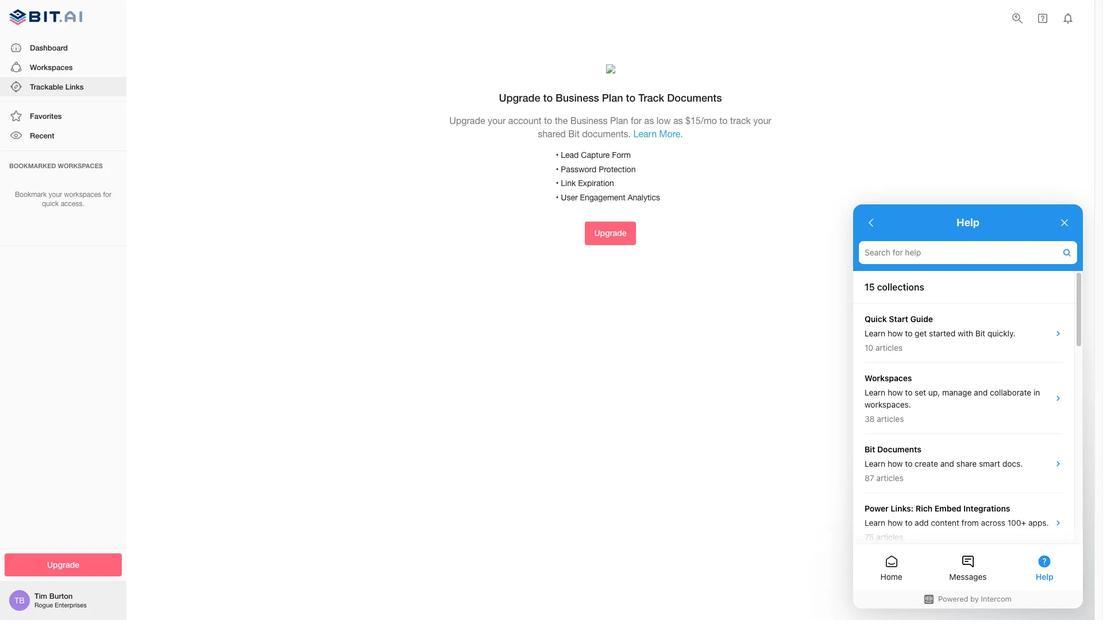 Task type: locate. For each thing, give the bounding box(es) containing it.
recent
[[30, 131, 54, 140]]

your inside bookmark your workspaces for quick access.
[[49, 191, 62, 199]]

2 horizontal spatial your
[[754, 115, 772, 126]]

enterprises
[[55, 603, 87, 609]]

documents
[[667, 91, 722, 104]]

upgrade button
[[585, 222, 636, 245], [5, 554, 122, 577]]

•
[[556, 151, 559, 160], [556, 165, 559, 174], [556, 179, 559, 188], [556, 193, 559, 202]]

0 vertical spatial business
[[556, 91, 599, 104]]

to left the track
[[720, 115, 728, 126]]

0 vertical spatial upgrade button
[[585, 222, 636, 245]]

for right workspaces
[[103, 191, 111, 199]]

learn more.
[[634, 129, 683, 139]]

burton
[[49, 592, 73, 601]]

• lead capture form • password protection • link expiration • user engagement analytics
[[556, 151, 660, 202]]

1 vertical spatial for
[[103, 191, 111, 199]]

bit
[[569, 129, 580, 139]]

your right the track
[[754, 115, 772, 126]]

upgrade button up burton
[[5, 554, 122, 577]]

plan up upgrade your account to the business plan for as low as $15/mo to track your shared bit documents. at the top of page
[[602, 91, 623, 104]]

1 horizontal spatial upgrade button
[[585, 222, 636, 245]]

1 horizontal spatial for
[[631, 115, 642, 126]]

as
[[645, 115, 654, 126], [674, 115, 683, 126]]

2 as from the left
[[674, 115, 683, 126]]

plan up documents.
[[610, 115, 628, 126]]

tim
[[34, 592, 47, 601]]

plan
[[602, 91, 623, 104], [610, 115, 628, 126]]

0 horizontal spatial as
[[645, 115, 654, 126]]

workspaces
[[64, 191, 101, 199]]

0 horizontal spatial for
[[103, 191, 111, 199]]

learn
[[634, 129, 657, 139]]

for inside upgrade your account to the business plan for as low as $15/mo to track your shared bit documents.
[[631, 115, 642, 126]]

1 horizontal spatial as
[[674, 115, 683, 126]]

upgrade button down engagement
[[585, 222, 636, 245]]

shared
[[538, 129, 566, 139]]

• left link
[[556, 179, 559, 188]]

0 vertical spatial for
[[631, 115, 642, 126]]

0 horizontal spatial your
[[49, 191, 62, 199]]

• left "user"
[[556, 193, 559, 202]]

dialog
[[854, 205, 1083, 609]]

learn more. link
[[634, 129, 683, 139]]

quick
[[42, 200, 59, 208]]

recent button
[[0, 126, 126, 146]]

• left "password"
[[556, 165, 559, 174]]

business up the on the right top of the page
[[556, 91, 599, 104]]

your left account
[[488, 115, 506, 126]]

bookmark your workspaces for quick access.
[[15, 191, 111, 208]]

your for to
[[488, 115, 506, 126]]

for
[[631, 115, 642, 126], [103, 191, 111, 199]]

for up "learn"
[[631, 115, 642, 126]]

0 horizontal spatial upgrade button
[[5, 554, 122, 577]]

more.
[[660, 129, 683, 139]]

to up shared
[[543, 91, 553, 104]]

protection
[[599, 165, 636, 174]]

3 • from the top
[[556, 179, 559, 188]]

business up bit
[[571, 115, 608, 126]]

dashboard button
[[0, 38, 126, 57]]

link
[[561, 179, 576, 188]]

for inside bookmark your workspaces for quick access.
[[103, 191, 111, 199]]

as right low
[[674, 115, 683, 126]]

upgrade
[[499, 91, 541, 104], [450, 115, 485, 126], [595, 228, 627, 238], [47, 560, 79, 570]]

1 vertical spatial upgrade button
[[5, 554, 122, 577]]

as up "learn"
[[645, 115, 654, 126]]

1 vertical spatial business
[[571, 115, 608, 126]]

your
[[488, 115, 506, 126], [754, 115, 772, 126], [49, 191, 62, 199]]

business
[[556, 91, 599, 104], [571, 115, 608, 126]]

analytics
[[628, 193, 660, 202]]

password
[[561, 165, 597, 174]]

1 horizontal spatial your
[[488, 115, 506, 126]]

tb
[[14, 597, 25, 606]]

to
[[543, 91, 553, 104], [626, 91, 636, 104], [544, 115, 553, 126], [720, 115, 728, 126]]

your up quick at the top left
[[49, 191, 62, 199]]

upgrade inside upgrade your account to the business plan for as low as $15/mo to track your shared bit documents.
[[450, 115, 485, 126]]

• left lead
[[556, 151, 559, 160]]

trackable links button
[[0, 77, 126, 97]]

lead
[[561, 151, 579, 160]]

documents.
[[582, 129, 631, 139]]

capture
[[581, 151, 610, 160]]

1 vertical spatial plan
[[610, 115, 628, 126]]



Task type: describe. For each thing, give the bounding box(es) containing it.
upgrade your account to the business plan for as low as $15/mo to track your shared bit documents.
[[450, 115, 772, 139]]

rogue
[[34, 603, 53, 609]]

workspaces
[[58, 162, 103, 169]]

low
[[657, 115, 671, 126]]

track
[[639, 91, 665, 104]]

favorites button
[[0, 106, 126, 126]]

plan inside upgrade your account to the business plan for as low as $15/mo to track your shared bit documents.
[[610, 115, 628, 126]]

trackable links
[[30, 82, 84, 91]]

$15/mo
[[686, 115, 717, 126]]

track
[[730, 115, 751, 126]]

favorites
[[30, 112, 62, 121]]

bookmarked workspaces
[[9, 162, 103, 169]]

to left the on the right top of the page
[[544, 115, 553, 126]]

form
[[612, 151, 631, 160]]

user
[[561, 193, 578, 202]]

tim burton rogue enterprises
[[34, 592, 87, 609]]

the
[[555, 115, 568, 126]]

1 • from the top
[[556, 151, 559, 160]]

workspaces
[[30, 63, 73, 72]]

your for for
[[49, 191, 62, 199]]

business inside upgrade your account to the business plan for as low as $15/mo to track your shared bit documents.
[[571, 115, 608, 126]]

expiration
[[578, 179, 614, 188]]

account
[[509, 115, 542, 126]]

bookmarked
[[9, 162, 56, 169]]

engagement
[[580, 193, 626, 202]]

bookmark
[[15, 191, 47, 199]]

1 as from the left
[[645, 115, 654, 126]]

to left 'track'
[[626, 91, 636, 104]]

links
[[65, 82, 84, 91]]

2 • from the top
[[556, 165, 559, 174]]

0 vertical spatial plan
[[602, 91, 623, 104]]

dashboard
[[30, 43, 68, 52]]

4 • from the top
[[556, 193, 559, 202]]

access.
[[61, 200, 84, 208]]

workspaces button
[[0, 57, 126, 77]]

trackable
[[30, 82, 63, 91]]

upgrade to business plan to track documents
[[499, 91, 722, 104]]



Task type: vqa. For each thing, say whether or not it's contained in the screenshot.
Bookmark icon
no



